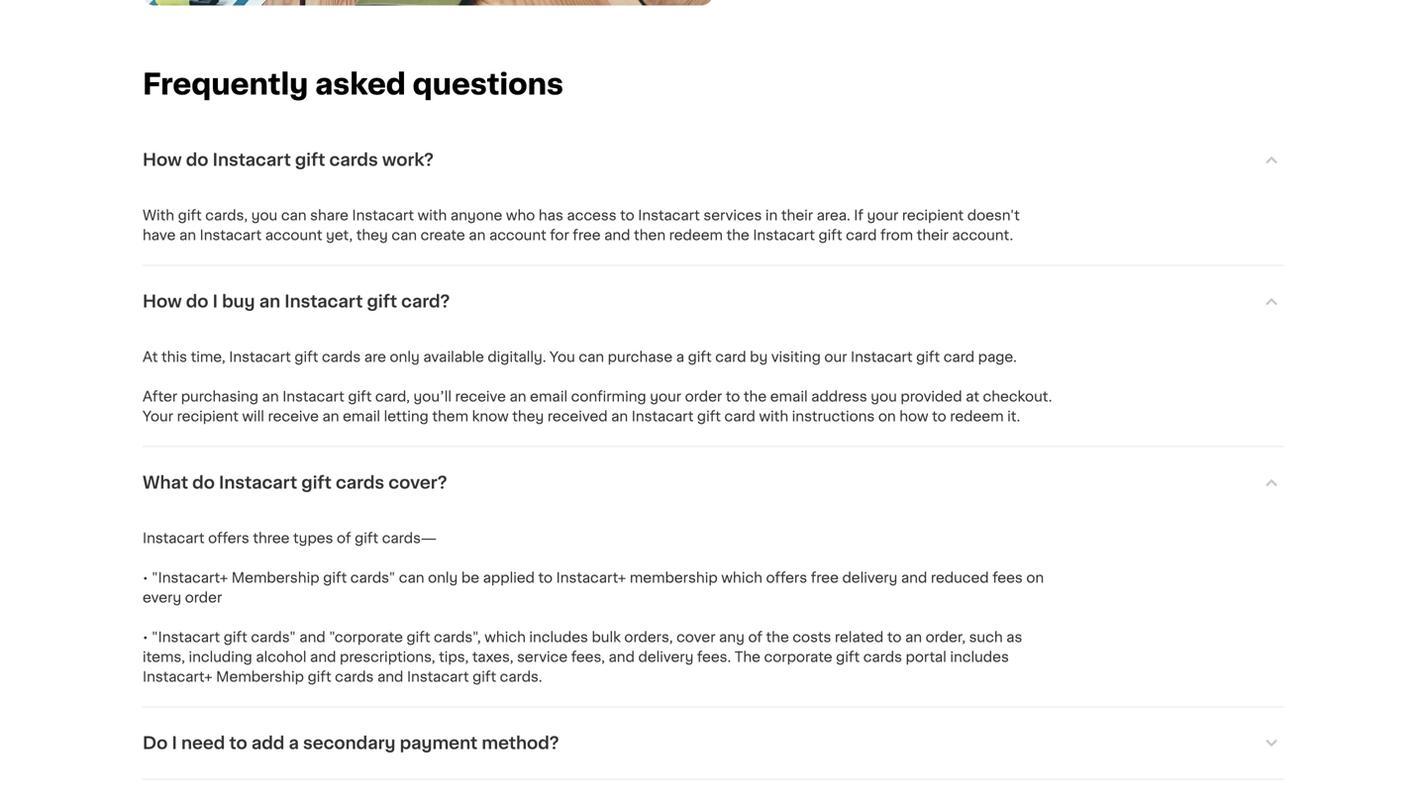 Task type: vqa. For each thing, say whether or not it's contained in the screenshot.
three
yes



Task type: describe. For each thing, give the bounding box(es) containing it.
gift down types
[[323, 571, 347, 585]]

yet,
[[326, 228, 353, 242]]

as
[[1007, 630, 1023, 644]]

items,
[[143, 650, 185, 664]]

area.
[[817, 208, 851, 222]]

only inside instacart offers three types of gift cards— • "instacart+ membership gift cards" can only be applied to instacart+ membership which offers free delivery and reduced fees on every order • "instacart gift cards" and "corporate gift cards", which includes bulk orders, cover any of the costs related to an order, such as items, including alcohol and prescriptions, tips, taxes, service fees, and delivery fees. the corporate gift cards portal includes instacart+ membership gift cards and instacart gift cards.
[[428, 571, 458, 585]]

1 vertical spatial membership
[[216, 670, 304, 684]]

1 horizontal spatial delivery
[[842, 571, 898, 585]]

1 vertical spatial cards"
[[251, 630, 296, 644]]

buy
[[222, 293, 255, 310]]

gift down "corporate
[[308, 670, 331, 684]]

what do instacart gift cards cover?
[[143, 474, 447, 491]]

doesn't
[[967, 208, 1020, 222]]

instructions
[[792, 409, 875, 423]]

to inside dropdown button
[[229, 735, 247, 752]]

instacart up yet,
[[352, 208, 414, 222]]

them
[[432, 409, 469, 423]]

instacart up then
[[638, 208, 700, 222]]

how for how do instacart gift cards work?
[[143, 151, 182, 168]]

taxes,
[[472, 650, 514, 664]]

share
[[310, 208, 349, 222]]

how do i buy an instacart gift card? button
[[143, 266, 1284, 337]]

instacart down confirming
[[632, 409, 694, 423]]

instacart left card,
[[282, 390, 344, 403]]

are
[[364, 350, 386, 364]]

1 horizontal spatial email
[[530, 390, 568, 403]]

an inside dropdown button
[[259, 293, 280, 310]]

"instacart+
[[152, 571, 228, 585]]

the for how do i buy an instacart gift card?
[[744, 390, 767, 403]]

card down by at the top right of page
[[725, 409, 756, 423]]

fees
[[993, 571, 1023, 585]]

questions
[[413, 70, 564, 98]]

page.
[[978, 350, 1017, 364]]

work?
[[382, 151, 434, 168]]

you inside with gift cards, you can share instacart with anyone who has access to instacart services in their area. if your recipient doesn't have an instacart account yet, they can create an account for free and then redeem the instacart gift card from their account.
[[251, 208, 278, 222]]

to up what do instacart gift cards cover? dropdown button
[[726, 390, 740, 403]]

with inside at this time, instacart gift cards are only available digitally. you can purchase a gift card by visiting our instacart gift card page. after purchasing an instacart gift card, you'll receive an email confirming your order to the email address you provided at checkout. your recipient will receive an email letting them know they received an instacart gift card with instructions on how to redeem it.
[[759, 409, 789, 423]]

card,
[[375, 390, 410, 403]]

orders,
[[624, 630, 673, 644]]

they inside at this time, instacart gift cards are only available digitally. you can purchase a gift card by visiting our instacart gift card page. after purchasing an instacart gift card, you'll receive an email confirming your order to the email address you provided at checkout. your recipient will receive an email letting them know they received an instacart gift card with instructions on how to redeem it.
[[512, 409, 544, 423]]

gift left card?
[[367, 293, 397, 310]]

cards",
[[434, 630, 481, 644]]

to down provided
[[932, 409, 947, 423]]

have
[[143, 228, 176, 242]]

alcohol
[[256, 650, 307, 664]]

know
[[472, 409, 509, 423]]

access
[[567, 208, 617, 222]]

what
[[143, 474, 188, 491]]

instacart down yet,
[[285, 293, 363, 310]]

gift up the share
[[295, 151, 325, 168]]

instacart up cards,
[[213, 151, 291, 168]]

account.
[[952, 228, 1013, 242]]

instacart down the in at the right top of page
[[753, 228, 815, 242]]

related
[[835, 630, 884, 644]]

at this time, instacart gift cards are only available digitally. you can purchase a gift card by visiting our instacart gift card page. after purchasing an instacart gift card, you'll receive an email confirming your order to the email address you provided at checkout. your recipient will receive an email letting them know they received an instacart gift card with instructions on how to redeem it.
[[143, 350, 1056, 423]]

gift down area.
[[819, 228, 842, 242]]

at
[[966, 390, 980, 403]]

instacart down tips,
[[407, 670, 469, 684]]

visiting
[[771, 350, 821, 364]]

be
[[461, 571, 479, 585]]

payment
[[400, 735, 478, 752]]

redeem inside at this time, instacart gift cards are only available digitally. you can purchase a gift card by visiting our instacart gift card page. after purchasing an instacart gift card, you'll receive an email confirming your order to the email address you provided at checkout. your recipient will receive an email letting them know they received an instacart gift card with instructions on how to redeem it.
[[950, 409, 1004, 423]]

and right alcohol
[[310, 650, 336, 664]]

purchasing
[[181, 390, 259, 403]]

gift left card,
[[348, 390, 372, 403]]

three
[[253, 531, 290, 545]]

cover?
[[389, 474, 447, 491]]

membership
[[630, 571, 718, 585]]

cover
[[677, 630, 716, 644]]

it.
[[1007, 409, 1021, 423]]

card?
[[401, 293, 450, 310]]

instacart offers three types of gift cards— • "instacart+ membership gift cards" can only be applied to instacart+ membership which offers free delivery and reduced fees on every order • "instacart gift cards" and "corporate gift cards", which includes bulk orders, cover any of the costs related to an order, such as items, including alcohol and prescriptions, tips, taxes, service fees, and delivery fees. the corporate gift cards portal includes instacart+ membership gift cards and instacart gift cards.
[[143, 531, 1048, 684]]

an up what do instacart gift cards cover?
[[322, 409, 339, 423]]

with gift cards, you can share instacart with anyone who has access to instacart services in their area. if your recipient doesn't have an instacart account yet, they can create an account for free and then redeem the instacart gift card from their account.
[[143, 208, 1024, 242]]

0 vertical spatial of
[[337, 531, 351, 545]]

2 account from the left
[[489, 228, 546, 242]]

then
[[634, 228, 666, 242]]

types
[[293, 531, 333, 545]]

instacart right time, in the left top of the page
[[229, 350, 291, 364]]

card left page. on the top right of the page
[[944, 350, 975, 364]]

how do i buy an instacart gift card?
[[143, 293, 450, 310]]

order inside instacart offers three types of gift cards— • "instacart+ membership gift cards" can only be applied to instacart+ membership which offers free delivery and reduced fees on every order • "instacart gift cards" and "corporate gift cards", which includes bulk orders, cover any of the costs related to an order, such as items, including alcohol and prescriptions, tips, taxes, service fees, and delivery fees. the corporate gift cards portal includes instacart+ membership gift cards and instacart gift cards.
[[185, 591, 222, 605]]

to right related
[[887, 630, 902, 644]]

provided
[[901, 390, 962, 403]]

card inside with gift cards, you can share instacart with anyone who has access to instacart services in their area. if your recipient doesn't have an instacart account yet, they can create an account for free and then redeem the instacart gift card from their account.
[[846, 228, 877, 242]]

do i need to add a secondary payment method? button
[[143, 708, 1284, 779]]

an up will
[[262, 390, 279, 403]]

checkout.
[[983, 390, 1052, 403]]

corporate
[[764, 650, 833, 664]]

on inside instacart offers three types of gift cards— • "instacart+ membership gift cards" can only be applied to instacart+ membership which offers free delivery and reduced fees on every order • "instacart gift cards" and "corporate gift cards", which includes bulk orders, cover any of the costs related to an order, such as items, including alcohol and prescriptions, tips, taxes, service fees, and delivery fees. the corporate gift cards portal includes instacart+ membership gift cards and instacart gift cards.
[[1026, 571, 1044, 585]]

an down anyone
[[469, 228, 486, 242]]

fees.
[[697, 650, 731, 664]]

bulk
[[592, 630, 621, 644]]

only inside at this time, instacart gift cards are only available digitally. you can purchase a gift card by visiting our instacart gift card page. after purchasing an instacart gift card, you'll receive an email confirming your order to the email address you provided at checkout. your recipient will receive an email letting them know they received an instacart gift card with instructions on how to redeem it.
[[390, 350, 420, 364]]

cards.
[[500, 670, 542, 684]]

with
[[143, 208, 174, 222]]

to right applied
[[538, 571, 553, 585]]

and inside with gift cards, you can share instacart with anyone who has access to instacart services in their area. if your recipient doesn't have an instacart account yet, they can create an account for free and then redeem the instacart gift card from their account.
[[604, 228, 630, 242]]

the for how do instacart gift cards work?
[[727, 228, 750, 242]]

you
[[550, 350, 575, 364]]

1 horizontal spatial receive
[[455, 390, 506, 403]]

and up alcohol
[[299, 630, 326, 644]]

our
[[824, 350, 847, 364]]

including
[[189, 650, 252, 664]]

free inside with gift cards, you can share instacart with anyone who has access to instacart services in their area. if your recipient doesn't have an instacart account yet, they can create an account for free and then redeem the instacart gift card from their account.
[[573, 228, 601, 242]]

a inside at this time, instacart gift cards are only available digitally. you can purchase a gift card by visiting our instacart gift card page. after purchasing an instacart gift card, you'll receive an email confirming your order to the email address you provided at checkout. your recipient will receive an email letting them know they received an instacart gift card with instructions on how to redeem it.
[[676, 350, 684, 364]]

the
[[735, 650, 761, 664]]

need
[[181, 735, 225, 752]]

has
[[539, 208, 563, 222]]

cards down prescriptions,
[[335, 670, 374, 684]]

do i need to add a secondary payment method?
[[143, 735, 559, 752]]

how do instacart gift cards work?
[[143, 151, 434, 168]]

0 horizontal spatial delivery
[[638, 650, 694, 664]]

and down "bulk" on the left
[[609, 650, 635, 664]]

will
[[242, 409, 264, 423]]

1 vertical spatial which
[[485, 630, 526, 644]]

and down prescriptions,
[[377, 670, 404, 684]]

what do instacart gift cards cover? button
[[143, 447, 1284, 518]]

an down confirming
[[611, 409, 628, 423]]

1 • from the top
[[143, 571, 148, 585]]

0 vertical spatial includes
[[529, 630, 588, 644]]

your inside at this time, instacart gift cards are only available digitally. you can purchase a gift card by visiting our instacart gift card page. after purchasing an instacart gift card, you'll receive an email confirming your order to the email address you provided at checkout. your recipient will receive an email letting them know they received an instacart gift card with instructions on how to redeem it.
[[650, 390, 682, 403]]

such
[[969, 630, 1003, 644]]

can left the create
[[392, 228, 417, 242]]

to inside with gift cards, you can share instacart with anyone who has access to instacart services in their area. if your recipient doesn't have an instacart account yet, they can create an account for free and then redeem the instacart gift card from their account.
[[620, 208, 635, 222]]

0 vertical spatial their
[[781, 208, 813, 222]]

cards left work?
[[329, 151, 378, 168]]

0 vertical spatial which
[[721, 571, 763, 585]]

redeem inside with gift cards, you can share instacart with anyone who has access to instacart services in their area. if your recipient doesn't have an instacart account yet, they can create an account for free and then redeem the instacart gift card from their account.
[[669, 228, 723, 242]]

portal
[[906, 650, 947, 664]]

gift down related
[[836, 650, 860, 664]]

how
[[900, 409, 929, 423]]

can inside instacart offers three types of gift cards— • "instacart+ membership gift cards" can only be applied to instacart+ membership which offers free delivery and reduced fees on every order • "instacart gift cards" and "corporate gift cards", which includes bulk orders, cover any of the costs related to an order, such as items, including alcohol and prescriptions, tips, taxes, service fees, and delivery fees. the corporate gift cards portal includes instacart+ membership gift cards and instacart gift cards.
[[399, 571, 424, 585]]

any
[[719, 630, 745, 644]]

they inside with gift cards, you can share instacart with anyone who has access to instacart services in their area. if your recipient doesn't have an instacart account yet, they can create an account for free and then redeem the instacart gift card from their account.
[[356, 228, 388, 242]]

instacart up "instacart+
[[143, 531, 205, 545]]

gift up provided
[[916, 350, 940, 364]]

this
[[161, 350, 187, 364]]

1 vertical spatial offers
[[766, 571, 807, 585]]

purchase
[[608, 350, 673, 364]]

how for how do i buy an instacart gift card?
[[143, 293, 182, 310]]

secondary
[[303, 735, 396, 752]]

1 vertical spatial i
[[172, 735, 177, 752]]



Task type: locate. For each thing, give the bounding box(es) containing it.
includes
[[529, 630, 588, 644], [950, 650, 1009, 664]]

0 horizontal spatial a
[[289, 735, 299, 752]]

a right the "add"
[[289, 735, 299, 752]]

0 horizontal spatial cards"
[[251, 630, 296, 644]]

instacart+ down items,
[[143, 670, 213, 684]]

1 vertical spatial instacart+
[[143, 670, 213, 684]]

if
[[854, 208, 864, 222]]

the inside with gift cards, you can share instacart with anyone who has access to instacart services in their area. if your recipient doesn't have an instacart account yet, they can create an account for free and then redeem the instacart gift card from their account.
[[727, 228, 750, 242]]

0 horizontal spatial they
[[356, 228, 388, 242]]

0 vertical spatial i
[[213, 293, 218, 310]]

the up corporate
[[766, 630, 789, 644]]

membership down three
[[232, 571, 320, 585]]

1 vertical spatial with
[[759, 409, 789, 423]]

"instacart
[[152, 630, 220, 644]]

add
[[251, 735, 285, 752]]

0 vertical spatial cards"
[[350, 571, 395, 585]]

0 horizontal spatial only
[[390, 350, 420, 364]]

cards left cover?
[[336, 474, 384, 491]]

offers up costs
[[766, 571, 807, 585]]

1 vertical spatial on
[[1026, 571, 1044, 585]]

and down access
[[604, 228, 630, 242]]

0 vertical spatial instacart+
[[556, 571, 626, 585]]

how
[[143, 151, 182, 168], [143, 293, 182, 310]]

account down the share
[[265, 228, 322, 242]]

do for what do instacart gift cards cover?
[[192, 474, 215, 491]]

address
[[811, 390, 867, 403]]

an down digitally.
[[510, 390, 527, 403]]

membership down alcohol
[[216, 670, 304, 684]]

1 account from the left
[[265, 228, 322, 242]]

0 vertical spatial a
[[676, 350, 684, 364]]

reduced
[[931, 571, 989, 585]]

cards inside at this time, instacart gift cards are only available digitally. you can purchase a gift card by visiting our instacart gift card page. after purchasing an instacart gift card, you'll receive an email confirming your order to the email address you provided at checkout. your recipient will receive an email letting them know they received an instacart gift card with instructions on how to redeem it.
[[322, 350, 361, 364]]

redeem down at
[[950, 409, 1004, 423]]

digitally.
[[488, 350, 546, 364]]

your down purchase on the top of page
[[650, 390, 682, 403]]

0 vertical spatial redeem
[[669, 228, 723, 242]]

cards" up alcohol
[[251, 630, 296, 644]]

0 horizontal spatial offers
[[208, 531, 249, 545]]

1 horizontal spatial includes
[[950, 650, 1009, 664]]

asked
[[315, 70, 406, 98]]

1 horizontal spatial free
[[811, 571, 839, 585]]

redeem down the services
[[669, 228, 723, 242]]

instacart
[[213, 151, 291, 168], [352, 208, 414, 222], [638, 208, 700, 222], [200, 228, 262, 242], [753, 228, 815, 242], [285, 293, 363, 310], [229, 350, 291, 364], [851, 350, 913, 364], [282, 390, 344, 403], [632, 409, 694, 423], [219, 474, 297, 491], [143, 531, 205, 545], [407, 670, 469, 684]]

0 horizontal spatial recipient
[[177, 409, 239, 423]]

recipient inside at this time, instacart gift cards are only available digitally. you can purchase a gift card by visiting our instacart gift card page. after purchasing an instacart gift card, you'll receive an email confirming your order to the email address you provided at checkout. your recipient will receive an email letting them know they received an instacart gift card with instructions on how to redeem it.
[[177, 409, 239, 423]]

0 horizontal spatial instacart+
[[143, 670, 213, 684]]

gift up what do instacart gift cards cover? dropdown button
[[697, 409, 721, 423]]

do left buy
[[186, 293, 208, 310]]

1 horizontal spatial you
[[871, 390, 897, 403]]

you right address
[[871, 390, 897, 403]]

and
[[604, 228, 630, 242], [901, 571, 927, 585], [299, 630, 326, 644], [310, 650, 336, 664], [609, 650, 635, 664], [377, 670, 404, 684]]

can
[[281, 208, 307, 222], [392, 228, 417, 242], [579, 350, 604, 364], [399, 571, 424, 585]]

1 vertical spatial •
[[143, 630, 148, 644]]

0 vertical spatial order
[[685, 390, 722, 403]]

of
[[337, 531, 351, 545], [748, 630, 763, 644]]

how up with
[[143, 151, 182, 168]]

0 vertical spatial on
[[878, 409, 896, 423]]

gift up types
[[301, 474, 332, 491]]

"corporate
[[329, 630, 403, 644]]

1 horizontal spatial your
[[867, 208, 899, 222]]

1 vertical spatial recipient
[[177, 409, 239, 423]]

1 vertical spatial redeem
[[950, 409, 1004, 423]]

on right fees on the bottom right of the page
[[1026, 571, 1044, 585]]

they
[[356, 228, 388, 242], [512, 409, 544, 423]]

your right if
[[867, 208, 899, 222]]

1 horizontal spatial instacart+
[[556, 571, 626, 585]]

only right the are
[[390, 350, 420, 364]]

recipient
[[902, 208, 964, 222], [177, 409, 239, 423]]

to left the "add"
[[229, 735, 247, 752]]

0 horizontal spatial account
[[265, 228, 322, 242]]

the down by at the top right of page
[[744, 390, 767, 403]]

prescriptions,
[[340, 650, 435, 664]]

the
[[727, 228, 750, 242], [744, 390, 767, 403], [766, 630, 789, 644]]

instacart+ up "bulk" on the left
[[556, 571, 626, 585]]

with
[[418, 208, 447, 222], [759, 409, 789, 423]]

anyone
[[451, 208, 503, 222]]

after
[[143, 390, 177, 403]]

letting
[[384, 409, 429, 423]]

1 vertical spatial free
[[811, 571, 839, 585]]

every
[[143, 591, 181, 605]]

you inside at this time, instacart gift cards are only available digitally. you can purchase a gift card by visiting our instacart gift card page. after purchasing an instacart gift card, you'll receive an email confirming your order to the email address you provided at checkout. your recipient will receive an email letting them know they received an instacart gift card with instructions on how to redeem it.
[[871, 390, 897, 403]]

0 horizontal spatial your
[[650, 390, 682, 403]]

1 vertical spatial order
[[185, 591, 222, 605]]

gift up 'including'
[[224, 630, 247, 644]]

applied
[[483, 571, 535, 585]]

at
[[143, 350, 158, 364]]

can inside at this time, instacart gift cards are only available digitally. you can purchase a gift card by visiting our instacart gift card page. after purchasing an instacart gift card, you'll receive an email confirming your order to the email address you provided at checkout. your recipient will receive an email letting them know they received an instacart gift card with instructions on how to redeem it.
[[579, 350, 604, 364]]

includes up service
[[529, 630, 588, 644]]

do for how do instacart gift cards work?
[[186, 151, 208, 168]]

card left by at the top right of page
[[715, 350, 746, 364]]

order
[[685, 390, 722, 403], [185, 591, 222, 605]]

1 vertical spatial your
[[650, 390, 682, 403]]

an
[[179, 228, 196, 242], [469, 228, 486, 242], [259, 293, 280, 310], [262, 390, 279, 403], [510, 390, 527, 403], [322, 409, 339, 423], [611, 409, 628, 423], [905, 630, 922, 644]]

free down access
[[573, 228, 601, 242]]

frequently asked questions
[[143, 70, 564, 98]]

instacart down cards,
[[200, 228, 262, 242]]

0 vertical spatial receive
[[455, 390, 506, 403]]

in
[[766, 208, 778, 222]]

confirming
[[571, 390, 646, 403]]

i left buy
[[213, 293, 218, 310]]

do up cards,
[[186, 151, 208, 168]]

frequently
[[143, 70, 308, 98]]

account down the who
[[489, 228, 546, 242]]

0 vertical spatial •
[[143, 571, 148, 585]]

gift down taxes,
[[473, 670, 496, 684]]

cards down related
[[863, 650, 902, 664]]

cards
[[329, 151, 378, 168], [322, 350, 361, 364], [336, 474, 384, 491], [863, 650, 902, 664], [335, 670, 374, 684]]

0 horizontal spatial their
[[781, 208, 813, 222]]

cards"
[[350, 571, 395, 585], [251, 630, 296, 644]]

instacart up three
[[219, 474, 297, 491]]

0 horizontal spatial free
[[573, 228, 601, 242]]

the down the services
[[727, 228, 750, 242]]

1 vertical spatial do
[[186, 293, 208, 310]]

gift left cards—
[[355, 531, 379, 545]]

instacart+
[[556, 571, 626, 585], [143, 670, 213, 684]]

an inside instacart offers three types of gift cards— • "instacart+ membership gift cards" can only be applied to instacart+ membership which offers free delivery and reduced fees on every order • "instacart gift cards" and "corporate gift cards", which includes bulk orders, cover any of the costs related to an order, such as items, including alcohol and prescriptions, tips, taxes, service fees, and delivery fees. the corporate gift cards portal includes instacart+ membership gift cards and instacart gift cards.
[[905, 630, 922, 644]]

tips,
[[439, 650, 469, 664]]

your inside with gift cards, you can share instacart with anyone who has access to instacart services in their area. if your recipient doesn't have an instacart account yet, they can create an account for free and then redeem the instacart gift card from their account.
[[867, 208, 899, 222]]

delivery
[[842, 571, 898, 585], [638, 650, 694, 664]]

1 horizontal spatial on
[[1026, 571, 1044, 585]]

1 vertical spatial you
[[871, 390, 897, 403]]

receive
[[455, 390, 506, 403], [268, 409, 319, 423]]

2 vertical spatial do
[[192, 474, 215, 491]]

1 horizontal spatial they
[[512, 409, 544, 423]]

with left 'instructions'
[[759, 409, 789, 423]]

which up taxes,
[[485, 630, 526, 644]]

the inside instacart offers three types of gift cards— • "instacart+ membership gift cards" can only be applied to instacart+ membership which offers free delivery and reduced fees on every order • "instacart gift cards" and "corporate gift cards", which includes bulk orders, cover any of the costs related to an order, such as items, including alcohol and prescriptions, tips, taxes, service fees, and delivery fees. the corporate gift cards portal includes instacart+ membership gift cards and instacart gift cards.
[[766, 630, 789, 644]]

0 vertical spatial do
[[186, 151, 208, 168]]

method?
[[482, 735, 559, 752]]

your
[[143, 409, 173, 423]]

1 horizontal spatial with
[[759, 409, 789, 423]]

1 horizontal spatial redeem
[[950, 409, 1004, 423]]

2 • from the top
[[143, 630, 148, 644]]

instacart right the our
[[851, 350, 913, 364]]

costs
[[793, 630, 831, 644]]

and left reduced
[[901, 571, 927, 585]]

cards—
[[382, 531, 437, 545]]

a inside dropdown button
[[289, 735, 299, 752]]

only left be at left bottom
[[428, 571, 458, 585]]

to up then
[[620, 208, 635, 222]]

0 horizontal spatial which
[[485, 630, 526, 644]]

their right from
[[917, 228, 949, 242]]

0 horizontal spatial i
[[172, 735, 177, 752]]

1 vertical spatial includes
[[950, 650, 1009, 664]]

0 vertical spatial how
[[143, 151, 182, 168]]

1 horizontal spatial i
[[213, 293, 218, 310]]

1 vertical spatial they
[[512, 409, 544, 423]]

0 vertical spatial with
[[418, 208, 447, 222]]

only
[[390, 350, 420, 364], [428, 571, 458, 585]]

their right the in at the right top of page
[[781, 208, 813, 222]]

1 vertical spatial of
[[748, 630, 763, 644]]

available
[[423, 350, 484, 364]]

0 horizontal spatial of
[[337, 531, 351, 545]]

the inside at this time, instacart gift cards are only available digitally. you can purchase a gift card by visiting our instacart gift card page. after purchasing an instacart gift card, you'll receive an email confirming your order to the email address you provided at checkout. your recipient will receive an email letting them know they received an instacart gift card with instructions on how to redeem it.
[[744, 390, 767, 403]]

1 horizontal spatial only
[[428, 571, 458, 585]]

from
[[881, 228, 913, 242]]

can left the share
[[281, 208, 307, 222]]

do right what
[[192, 474, 215, 491]]

cards" down cards—
[[350, 571, 395, 585]]

1 horizontal spatial order
[[685, 390, 722, 403]]

recipient inside with gift cards, you can share instacart with anyone who has access to instacart services in their area. if your recipient doesn't have an instacart account yet, they can create an account for free and then redeem the instacart gift card from their account.
[[902, 208, 964, 222]]

1 horizontal spatial which
[[721, 571, 763, 585]]

0 vertical spatial they
[[356, 228, 388, 242]]

0 vertical spatial free
[[573, 228, 601, 242]]

1 horizontal spatial a
[[676, 350, 684, 364]]

services
[[704, 208, 762, 222]]

0 horizontal spatial includes
[[529, 630, 588, 644]]

1 horizontal spatial of
[[748, 630, 763, 644]]

how up at
[[143, 293, 182, 310]]

0 horizontal spatial with
[[418, 208, 447, 222]]

delivery up related
[[842, 571, 898, 585]]

0 horizontal spatial receive
[[268, 409, 319, 423]]

on left how
[[878, 409, 896, 423]]

i right do
[[172, 735, 177, 752]]

can right you
[[579, 350, 604, 364]]

do for how do i buy an instacart gift card?
[[186, 293, 208, 310]]

of up the
[[748, 630, 763, 644]]

cards,
[[205, 208, 248, 222]]

0 vertical spatial offers
[[208, 531, 249, 545]]

gift down how do i buy an instacart gift card?
[[295, 350, 318, 364]]

0 vertical spatial delivery
[[842, 571, 898, 585]]

0 horizontal spatial email
[[343, 409, 380, 423]]

1 horizontal spatial cards"
[[350, 571, 395, 585]]

on inside at this time, instacart gift cards are only available digitally. you can purchase a gift card by visiting our instacart gift card page. after purchasing an instacart gift card, you'll receive an email confirming your order to the email address you provided at checkout. your recipient will receive an email letting them know they received an instacart gift card with instructions on how to redeem it.
[[878, 409, 896, 423]]

0 vertical spatial recipient
[[902, 208, 964, 222]]

offers
[[208, 531, 249, 545], [766, 571, 807, 585]]

0 vertical spatial only
[[390, 350, 420, 364]]

gift down how do i buy an instacart gift card? dropdown button
[[688, 350, 712, 364]]

0 horizontal spatial order
[[185, 591, 222, 605]]

receive up know
[[455, 390, 506, 403]]

2 vertical spatial the
[[766, 630, 789, 644]]

they right yet,
[[356, 228, 388, 242]]

0 horizontal spatial redeem
[[669, 228, 723, 242]]

0 vertical spatial the
[[727, 228, 750, 242]]

an right buy
[[259, 293, 280, 310]]

2 horizontal spatial email
[[770, 390, 808, 403]]

delivery down orders, on the bottom
[[638, 650, 694, 664]]

1 vertical spatial the
[[744, 390, 767, 403]]

email down card,
[[343, 409, 380, 423]]

cards left the are
[[322, 350, 361, 364]]

you right cards,
[[251, 208, 278, 222]]

by
[[750, 350, 768, 364]]

1 vertical spatial delivery
[[638, 650, 694, 664]]

time,
[[191, 350, 226, 364]]

1 vertical spatial their
[[917, 228, 949, 242]]

how do instacart gift cards work? button
[[143, 124, 1284, 195]]

1 horizontal spatial recipient
[[902, 208, 964, 222]]

1 vertical spatial a
[[289, 735, 299, 752]]

received
[[548, 409, 608, 423]]

0 vertical spatial you
[[251, 208, 278, 222]]

you'll
[[414, 390, 452, 403]]

a
[[676, 350, 684, 364], [289, 735, 299, 752]]

2 how from the top
[[143, 293, 182, 310]]

gift right with
[[178, 208, 202, 222]]

0 vertical spatial your
[[867, 208, 899, 222]]

1 horizontal spatial offers
[[766, 571, 807, 585]]

service
[[517, 650, 568, 664]]

free
[[573, 228, 601, 242], [811, 571, 839, 585]]

1 how from the top
[[143, 151, 182, 168]]

1 vertical spatial only
[[428, 571, 458, 585]]

offers left three
[[208, 531, 249, 545]]

1 vertical spatial receive
[[268, 409, 319, 423]]

account
[[265, 228, 322, 242], [489, 228, 546, 242]]

1 horizontal spatial account
[[489, 228, 546, 242]]

a right purchase on the top of page
[[676, 350, 684, 364]]

for
[[550, 228, 569, 242]]

you
[[251, 208, 278, 222], [871, 390, 897, 403]]

an right have
[[179, 228, 196, 242]]

receive right will
[[268, 409, 319, 423]]

to
[[620, 208, 635, 222], [726, 390, 740, 403], [932, 409, 947, 423], [538, 571, 553, 585], [887, 630, 902, 644], [229, 735, 247, 752]]

order,
[[926, 630, 966, 644]]

email up received
[[530, 390, 568, 403]]

0 vertical spatial membership
[[232, 571, 320, 585]]

with up the create
[[418, 208, 447, 222]]

0 horizontal spatial you
[[251, 208, 278, 222]]

order up what do instacart gift cards cover? dropdown button
[[685, 390, 722, 403]]

who
[[506, 208, 535, 222]]

order inside at this time, instacart gift cards are only available digitally. you can purchase a gift card by visiting our instacart gift card page. after purchasing an instacart gift card, you'll receive an email confirming your order to the email address you provided at checkout. your recipient will receive an email letting them know they received an instacart gift card with instructions on how to redeem it.
[[685, 390, 722, 403]]

which up any
[[721, 571, 763, 585]]

1 horizontal spatial their
[[917, 228, 949, 242]]

with inside with gift cards, you can share instacart with anyone who has access to instacart services in their area. if your recipient doesn't have an instacart account yet, they can create an account for free and then redeem the instacart gift card from their account.
[[418, 208, 447, 222]]

card
[[846, 228, 877, 242], [715, 350, 746, 364], [944, 350, 975, 364], [725, 409, 756, 423]]

0 horizontal spatial on
[[878, 409, 896, 423]]

gift up prescriptions,
[[407, 630, 430, 644]]

free inside instacart offers three types of gift cards— • "instacart+ membership gift cards" can only be applied to instacart+ membership which offers free delivery and reduced fees on every order • "instacart gift cards" and "corporate gift cards", which includes bulk orders, cover any of the costs related to an order, such as items, including alcohol and prescriptions, tips, taxes, service fees, and delivery fees. the corporate gift cards portal includes instacart+ membership gift cards and instacart gift cards.
[[811, 571, 839, 585]]

email down visiting
[[770, 390, 808, 403]]

do
[[143, 735, 168, 752]]



